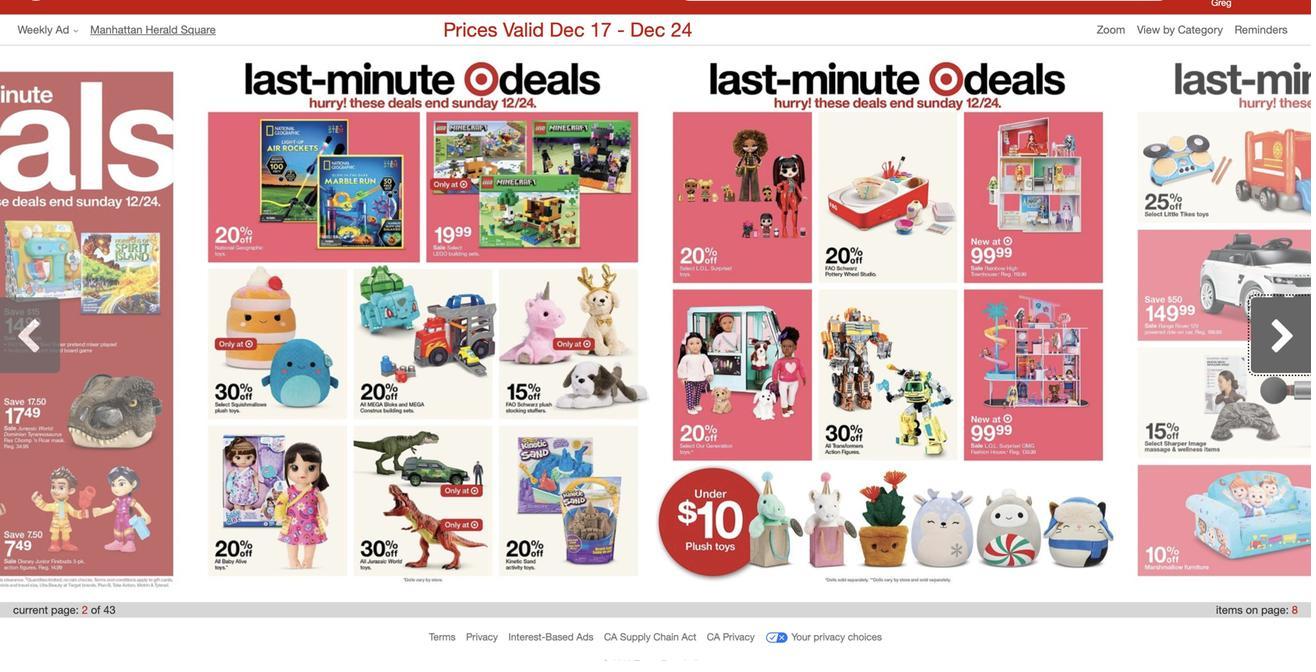 Task type: describe. For each thing, give the bounding box(es) containing it.
act
[[682, 631, 697, 643]]

ccpa image
[[765, 626, 789, 650]]

based
[[546, 631, 574, 643]]

prices
[[443, 18, 498, 41]]

by
[[1164, 23, 1175, 36]]

1 dec from the left
[[550, 18, 585, 41]]

page 4 image
[[1121, 54, 1312, 594]]

page 2 image
[[191, 54, 656, 594]]

category
[[1178, 23, 1223, 36]]

zoom link
[[1097, 22, 1137, 37]]

1 privacy from the left
[[466, 631, 498, 643]]

terms
[[429, 631, 456, 643]]

privacy
[[814, 631, 845, 643]]

interest-
[[509, 631, 546, 643]]

interest-based ads
[[509, 631, 594, 643]]

2 page: from the left
[[1262, 603, 1289, 617]]

your
[[792, 631, 811, 643]]

ca for ca supply chain act
[[604, 631, 618, 643]]

page 1 image
[[0, 54, 191, 594]]

current page: 2 of 43
[[13, 603, 116, 617]]

herald
[[146, 23, 178, 36]]

privacy link
[[466, 631, 498, 643]]

weekly ad link
[[18, 22, 90, 37]]

reminders
[[1235, 23, 1288, 36]]

reminders link
[[1235, 22, 1300, 37]]

1 page: from the left
[[51, 603, 79, 617]]

ad
[[56, 23, 69, 36]]

view by category
[[1137, 23, 1223, 36]]

your privacy choices
[[792, 631, 882, 643]]

page 3 image
[[656, 54, 1121, 594]]

choices
[[848, 631, 882, 643]]

view
[[1137, 23, 1161, 36]]

prices valid dec 17 - dec 24
[[443, 18, 693, 41]]

terms link
[[429, 631, 456, 643]]

manhattan
[[90, 23, 143, 36]]

zoom
[[1097, 23, 1126, 36]]

24
[[671, 18, 693, 41]]

2 dec from the left
[[630, 18, 666, 41]]



Task type: vqa. For each thing, say whether or not it's contained in the screenshot.
items on page: 3 on the bottom right of the page
no



Task type: locate. For each thing, give the bounding box(es) containing it.
ca supply chain act
[[604, 631, 697, 643]]

manhattan herald square link
[[90, 22, 228, 37]]

ca right 'act'
[[707, 631, 720, 643]]

items on page: 8
[[1216, 603, 1298, 617]]

your privacy choices link
[[765, 626, 882, 650]]

manhattan herald square
[[90, 23, 216, 36]]

of
[[91, 603, 100, 617]]

0 horizontal spatial dec
[[550, 18, 585, 41]]

Search Weekly Ad search field
[[674, 0, 1174, 2]]

-
[[617, 18, 625, 41]]

ca privacy
[[707, 631, 755, 643]]

ca supply chain act link
[[604, 631, 697, 643]]

2 ca from the left
[[707, 631, 720, 643]]

privacy right 'terms'
[[466, 631, 498, 643]]

1 horizontal spatial ca
[[707, 631, 720, 643]]

0 horizontal spatial privacy
[[466, 631, 498, 643]]

dec right -
[[630, 18, 666, 41]]

ca left supply
[[604, 631, 618, 643]]

0 horizontal spatial ca
[[604, 631, 618, 643]]

0 horizontal spatial page:
[[51, 603, 79, 617]]

items
[[1216, 603, 1243, 617]]

form
[[674, 0, 1174, 2]]

8
[[1292, 603, 1298, 617]]

2
[[82, 603, 88, 617]]

1 horizontal spatial page:
[[1262, 603, 1289, 617]]

interest-based ads link
[[509, 631, 594, 643]]

1 ca from the left
[[604, 631, 618, 643]]

1 horizontal spatial privacy
[[723, 631, 755, 643]]

supply
[[620, 631, 651, 643]]

on
[[1246, 603, 1259, 617]]

2 privacy from the left
[[723, 631, 755, 643]]

page: left 8
[[1262, 603, 1289, 617]]

ca
[[604, 631, 618, 643], [707, 631, 720, 643]]

privacy left ccpa icon
[[723, 631, 755, 643]]

43
[[103, 603, 116, 617]]

page:
[[51, 603, 79, 617], [1262, 603, 1289, 617]]

ca privacy link
[[707, 631, 755, 643]]

dec left 17
[[550, 18, 585, 41]]

1 horizontal spatial dec
[[630, 18, 666, 41]]

weekly ad
[[18, 23, 69, 36]]

page: left 2
[[51, 603, 79, 617]]

dec
[[550, 18, 585, 41], [630, 18, 666, 41]]

valid
[[503, 18, 544, 41]]

ca for ca privacy
[[707, 631, 720, 643]]

chain
[[654, 631, 679, 643]]

zoom-in element
[[1097, 23, 1126, 36]]

current
[[13, 603, 48, 617]]

view by category link
[[1137, 23, 1235, 36]]

weekly
[[18, 23, 53, 36]]

17
[[590, 18, 612, 41]]

square
[[181, 23, 216, 36]]

ads
[[577, 631, 594, 643]]

privacy
[[466, 631, 498, 643], [723, 631, 755, 643]]



